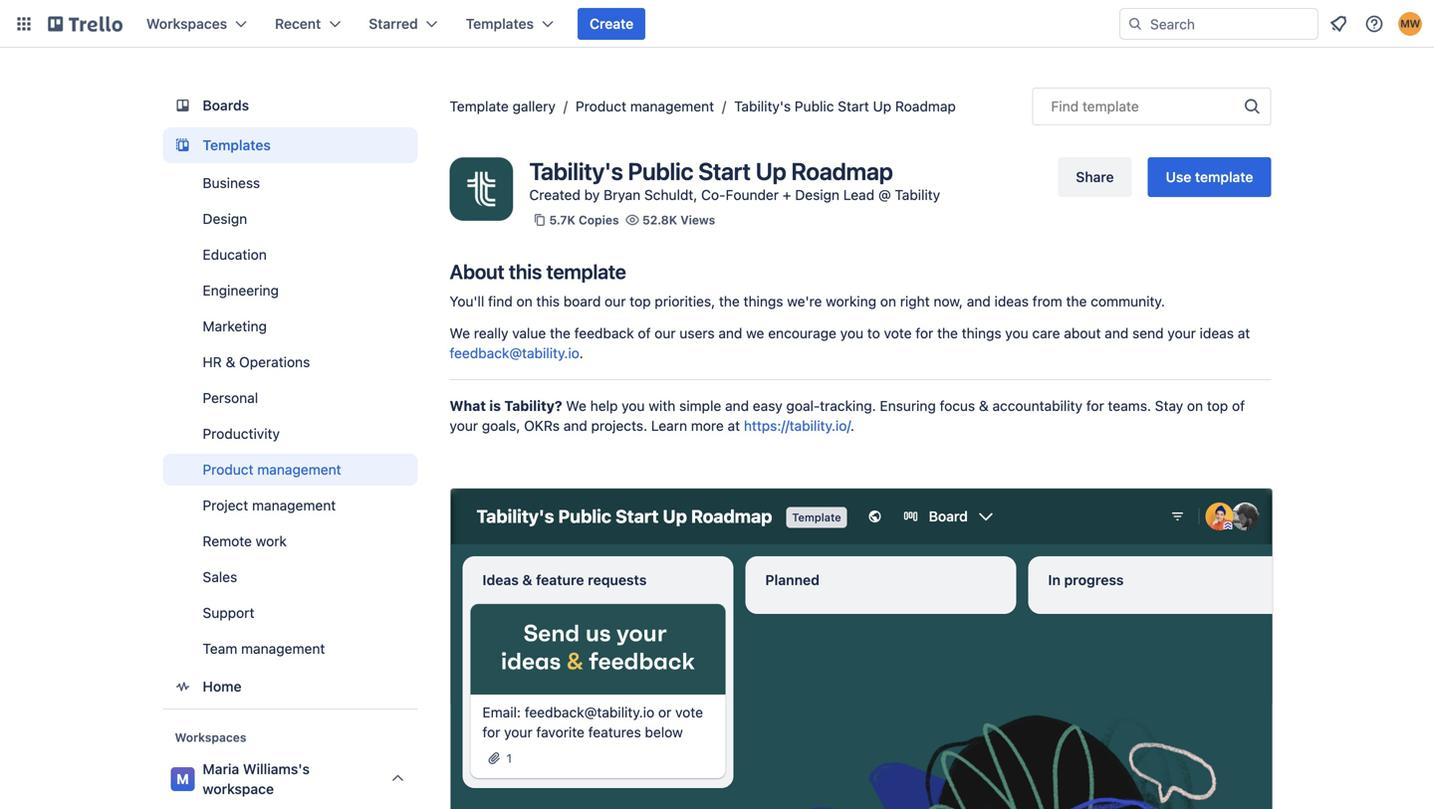Task type: describe. For each thing, give the bounding box(es) containing it.
community.
[[1091, 293, 1165, 310]]

projects.
[[591, 418, 648, 434]]

52.8k views
[[643, 213, 716, 227]]

design link
[[163, 203, 418, 235]]

at inside we help you with simple and easy goal-tracking. ensuring focus & accountability for teams. stay on top of your goals, okrs and projects. learn more at
[[728, 418, 740, 434]]

up for tability's public start up roadmap created by bryan schuldt, co-founder + design lead @ tability
[[756, 157, 787, 185]]

design inside tability's public start up roadmap created by bryan schuldt, co-founder + design lead @ tability
[[795, 187, 840, 203]]

ensuring
[[880, 398, 936, 414]]

what is tability?
[[450, 398, 562, 414]]

tability?
[[505, 398, 562, 414]]

engineering
[[203, 282, 279, 299]]

use template
[[1166, 169, 1254, 185]]

bryan
[[604, 187, 641, 203]]

things inside "we really value the feedback of our users and we encourage you to vote for the things you care about and send your ideas at feedback@tability.io ."
[[962, 325, 1002, 342]]

0 horizontal spatial on
[[517, 293, 533, 310]]

vote
[[884, 325, 912, 342]]

more
[[691, 418, 724, 434]]

tability's public start up roadmap
[[734, 98, 956, 115]]

find template
[[1052, 98, 1139, 115]]

up for tability's public start up roadmap
[[873, 98, 892, 115]]

views
[[681, 213, 716, 227]]

0 horizontal spatial product management
[[203, 462, 341, 478]]

marketing
[[203, 318, 267, 335]]

the down now,
[[938, 325, 958, 342]]

tability's for tability's public start up roadmap created by bryan schuldt, co-founder + design lead @ tability
[[530, 157, 623, 185]]

and right okrs
[[564, 418, 588, 434]]

& inside we help you with simple and easy goal-tracking. ensuring focus & accountability for teams. stay on top of your goals, okrs and projects. learn more at
[[979, 398, 989, 414]]

top inside we help you with simple and easy goal-tracking. ensuring focus & accountability for teams. stay on top of your goals, okrs and projects. learn more at
[[1207, 398, 1229, 414]]

template for find template
[[1083, 98, 1139, 115]]

share button
[[1058, 157, 1132, 197]]

@
[[879, 187, 891, 203]]

gallery
[[513, 98, 556, 115]]

maria williams's workspace
[[203, 762, 310, 798]]

of inside we help you with simple and easy goal-tracking. ensuring focus & accountability for teams. stay on top of your goals, okrs and projects. learn more at
[[1232, 398, 1245, 414]]

education
[[203, 247, 267, 263]]

at inside "we really value the feedback of our users and we encourage you to vote for the things you care about and send your ideas at feedback@tability.io ."
[[1238, 325, 1251, 342]]

marketing link
[[163, 311, 418, 343]]

remote work
[[203, 534, 287, 550]]

tability's for tability's public start up roadmap
[[734, 98, 791, 115]]

feedback@tability.io
[[450, 345, 580, 362]]

+
[[783, 187, 792, 203]]

care
[[1033, 325, 1061, 342]]

working
[[826, 293, 877, 310]]

sales link
[[163, 562, 418, 594]]

hr & operations link
[[163, 347, 418, 379]]

public for tability's public start up roadmap
[[795, 98, 834, 115]]

find
[[1052, 98, 1079, 115]]

0 vertical spatial this
[[509, 260, 542, 283]]

business link
[[163, 167, 418, 199]]

sales
[[203, 569, 237, 586]]

on inside we help you with simple and easy goal-tracking. ensuring focus & accountability for teams. stay on top of your goals, okrs and projects. learn more at
[[1188, 398, 1204, 414]]

remote
[[203, 534, 252, 550]]

boards link
[[163, 88, 418, 124]]

0 horizontal spatial templates
[[203, 137, 271, 153]]

0 vertical spatial our
[[605, 293, 626, 310]]

project management link
[[163, 490, 418, 522]]

copies
[[579, 213, 619, 227]]

1 horizontal spatial on
[[881, 293, 897, 310]]

management up schuldt,
[[630, 98, 714, 115]]

template board image
[[171, 134, 195, 157]]

hr & operations
[[203, 354, 310, 371]]

we help you with simple and easy goal-tracking. ensuring focus & accountability for teams. stay on top of your goals, okrs and projects. learn more at
[[450, 398, 1245, 434]]

team
[[203, 641, 237, 658]]

stay
[[1155, 398, 1184, 414]]

about
[[1064, 325, 1101, 342]]

lead
[[844, 187, 875, 203]]

easy
[[753, 398, 783, 414]]

encourage
[[768, 325, 837, 342]]

home image
[[171, 675, 195, 699]]

0 horizontal spatial product
[[203, 462, 254, 478]]

learn
[[651, 418, 687, 434]]

templates button
[[454, 8, 566, 40]]

1 horizontal spatial product management link
[[576, 98, 714, 115]]

simple
[[680, 398, 722, 414]]

management down the support link
[[241, 641, 325, 658]]

1 vertical spatial design
[[203, 211, 247, 227]]

1 vertical spatial this
[[536, 293, 560, 310]]

back to home image
[[48, 8, 123, 40]]

start for tability's public start up roadmap
[[838, 98, 870, 115]]

use template button
[[1148, 157, 1272, 197]]

work
[[256, 534, 287, 550]]

templates link
[[163, 128, 418, 163]]

5.7k
[[549, 213, 576, 227]]

williams's
[[243, 762, 310, 778]]

and left send
[[1105, 325, 1129, 342]]

0 vertical spatial ideas
[[995, 293, 1029, 310]]

team management
[[203, 641, 325, 658]]

feedback@tability.io link
[[450, 345, 580, 362]]

productivity
[[203, 426, 280, 442]]

tability's public start up roadmap created by bryan schuldt, co-founder + design lead @ tability
[[530, 157, 941, 203]]

about
[[450, 260, 505, 283]]

help
[[590, 398, 618, 414]]

templates inside popup button
[[466, 15, 534, 32]]

for inside we help you with simple and easy goal-tracking. ensuring focus & accountability for teams. stay on top of your goals, okrs and projects. learn more at
[[1087, 398, 1105, 414]]

https://tability.io/ .
[[744, 418, 855, 434]]

https://tability.io/
[[744, 418, 851, 434]]

management up remote work link
[[252, 498, 336, 514]]

hr
[[203, 354, 222, 371]]

tability's public start up roadmap link
[[734, 98, 956, 115]]

starred button
[[357, 8, 450, 40]]

personal link
[[163, 383, 418, 414]]

roadmap for tability's public start up roadmap created by bryan schuldt, co-founder + design lead @ tability
[[792, 157, 893, 185]]

template for use template
[[1196, 169, 1254, 185]]

project management
[[203, 498, 336, 514]]

our inside "we really value the feedback of our users and we encourage you to vote for the things you care about and send your ideas at feedback@tability.io ."
[[655, 325, 676, 342]]

operations
[[239, 354, 310, 371]]

support
[[203, 605, 255, 622]]

focus
[[940, 398, 976, 414]]

the right priorities,
[[719, 293, 740, 310]]

productivity link
[[163, 418, 418, 450]]



Task type: locate. For each thing, give the bounding box(es) containing it.
things
[[744, 293, 784, 310], [962, 325, 1002, 342]]

5.7k copies
[[549, 213, 619, 227]]

with
[[649, 398, 676, 414]]

tability's inside tability's public start up roadmap created by bryan schuldt, co-founder + design lead @ tability
[[530, 157, 623, 185]]

feedback
[[575, 325, 634, 342]]

really
[[474, 325, 509, 342]]

0 vertical spatial of
[[638, 325, 651, 342]]

.
[[580, 345, 584, 362], [851, 418, 855, 434]]

top left priorities,
[[630, 293, 651, 310]]

0 vertical spatial start
[[838, 98, 870, 115]]

Find template field
[[1033, 88, 1272, 126]]

0 horizontal spatial start
[[699, 157, 751, 185]]

m
[[177, 772, 189, 788]]

and left we
[[719, 325, 743, 342]]

& right hr
[[226, 354, 235, 371]]

. inside "we really value the feedback of our users and we encourage you to vote for the things you care about and send your ideas at feedback@tability.io ."
[[580, 345, 584, 362]]

and
[[967, 293, 991, 310], [719, 325, 743, 342], [1105, 325, 1129, 342], [725, 398, 749, 414], [564, 418, 588, 434]]

we
[[746, 325, 765, 342]]

accountability
[[993, 398, 1083, 414]]

you left care
[[1006, 325, 1029, 342]]

up up @
[[873, 98, 892, 115]]

your down what
[[450, 418, 478, 434]]

0 horizontal spatial .
[[580, 345, 584, 362]]

templates up business
[[203, 137, 271, 153]]

for right vote
[[916, 325, 934, 342]]

0 vertical spatial at
[[1238, 325, 1251, 342]]

. down feedback
[[580, 345, 584, 362]]

workspace
[[203, 782, 274, 798]]

boards
[[203, 97, 249, 114]]

you up projects.
[[622, 398, 645, 414]]

at right send
[[1238, 325, 1251, 342]]

1 horizontal spatial public
[[795, 98, 834, 115]]

1 vertical spatial things
[[962, 325, 1002, 342]]

project
[[203, 498, 248, 514]]

template
[[450, 98, 509, 115]]

management down productivity link
[[257, 462, 341, 478]]

find
[[488, 293, 513, 310]]

recent button
[[263, 8, 353, 40]]

public inside tability's public start up roadmap created by bryan schuldt, co-founder + design lead @ tability
[[628, 157, 694, 185]]

ideas right send
[[1200, 325, 1234, 342]]

0 vertical spatial product management link
[[576, 98, 714, 115]]

start inside tability's public start up roadmap created by bryan schuldt, co-founder + design lead @ tability
[[699, 157, 751, 185]]

0 horizontal spatial design
[[203, 211, 247, 227]]

0 vertical spatial roadmap
[[896, 98, 956, 115]]

1 horizontal spatial template
[[1083, 98, 1139, 115]]

0 horizontal spatial we
[[450, 325, 470, 342]]

0 horizontal spatial your
[[450, 418, 478, 434]]

1 horizontal spatial roadmap
[[896, 98, 956, 115]]

product management down create 'button'
[[576, 98, 714, 115]]

and right now,
[[967, 293, 991, 310]]

0 horizontal spatial template
[[547, 260, 626, 283]]

0 notifications image
[[1327, 12, 1351, 36]]

founder
[[726, 187, 779, 203]]

roadmap for tability's public start up roadmap
[[896, 98, 956, 115]]

1 horizontal spatial your
[[1168, 325, 1196, 342]]

tability's up tability's public start up roadmap created by bryan schuldt, co-founder + design lead @ tability
[[734, 98, 791, 115]]

we for really
[[450, 325, 470, 342]]

0 vertical spatial tability's
[[734, 98, 791, 115]]

1 horizontal spatial up
[[873, 98, 892, 115]]

we left help
[[566, 398, 587, 414]]

workspaces up board image
[[146, 15, 227, 32]]

remote work link
[[163, 526, 418, 558]]

1 vertical spatial top
[[1207, 398, 1229, 414]]

search image
[[1128, 16, 1144, 32]]

we inside "we really value the feedback of our users and we encourage you to vote for the things you care about and send your ideas at feedback@tability.io ."
[[450, 325, 470, 342]]

we for help
[[566, 398, 587, 414]]

start up lead
[[838, 98, 870, 115]]

of
[[638, 325, 651, 342], [1232, 398, 1245, 414]]

template up the board
[[547, 260, 626, 283]]

0 vertical spatial your
[[1168, 325, 1196, 342]]

&
[[226, 354, 235, 371], [979, 398, 989, 414]]

our
[[605, 293, 626, 310], [655, 325, 676, 342]]

start for tability's public start up roadmap created by bryan schuldt, co-founder + design lead @ tability
[[699, 157, 751, 185]]

1 vertical spatial ideas
[[1200, 325, 1234, 342]]

from
[[1033, 293, 1063, 310]]

0 vertical spatial product
[[576, 98, 627, 115]]

tability's up the by
[[530, 157, 623, 185]]

on right "stay"
[[1188, 398, 1204, 414]]

1 horizontal spatial you
[[841, 325, 864, 342]]

workspaces up the maria
[[175, 731, 247, 745]]

1 horizontal spatial templates
[[466, 15, 534, 32]]

1 vertical spatial we
[[566, 398, 587, 414]]

1 horizontal spatial start
[[838, 98, 870, 115]]

ideas left the from
[[995, 293, 1029, 310]]

1 horizontal spatial product management
[[576, 98, 714, 115]]

workspaces
[[146, 15, 227, 32], [175, 731, 247, 745]]

1 horizontal spatial we
[[566, 398, 587, 414]]

right
[[900, 293, 930, 310]]

1 vertical spatial public
[[628, 157, 694, 185]]

open information menu image
[[1365, 14, 1385, 34]]

template
[[1083, 98, 1139, 115], [1196, 169, 1254, 185], [547, 260, 626, 283]]

the right the from
[[1067, 293, 1087, 310]]

Search field
[[1144, 9, 1318, 39]]

our left users
[[655, 325, 676, 342]]

1 vertical spatial tability's
[[530, 157, 623, 185]]

use
[[1166, 169, 1192, 185]]

1 vertical spatial your
[[450, 418, 478, 434]]

start up co- in the top of the page
[[699, 157, 751, 185]]

0 horizontal spatial for
[[916, 325, 934, 342]]

1 vertical spatial of
[[1232, 398, 1245, 414]]

1 vertical spatial templates
[[203, 137, 271, 153]]

templates
[[466, 15, 534, 32], [203, 137, 271, 153]]

1 horizontal spatial .
[[851, 418, 855, 434]]

okrs
[[524, 418, 560, 434]]

we inside we help you with simple and easy goal-tracking. ensuring focus & accountability for teams. stay on top of your goals, okrs and projects. learn more at
[[566, 398, 587, 414]]

you
[[841, 325, 864, 342], [1006, 325, 1029, 342], [622, 398, 645, 414]]

1 horizontal spatial ideas
[[1200, 325, 1234, 342]]

workspaces inside dropdown button
[[146, 15, 227, 32]]

co-
[[701, 187, 726, 203]]

0 vertical spatial .
[[580, 345, 584, 362]]

priorities,
[[655, 293, 715, 310]]

your right send
[[1168, 325, 1196, 342]]

1 vertical spatial for
[[1087, 398, 1105, 414]]

0 horizontal spatial you
[[622, 398, 645, 414]]

1 horizontal spatial tability's
[[734, 98, 791, 115]]

up up +
[[756, 157, 787, 185]]

0 horizontal spatial things
[[744, 293, 784, 310]]

0 vertical spatial design
[[795, 187, 840, 203]]

1 vertical spatial at
[[728, 418, 740, 434]]

2 vertical spatial template
[[547, 260, 626, 283]]

& right focus
[[979, 398, 989, 414]]

product right 'gallery'
[[576, 98, 627, 115]]

template right use
[[1196, 169, 1254, 185]]

0 vertical spatial template
[[1083, 98, 1139, 115]]

top right "stay"
[[1207, 398, 1229, 414]]

0 horizontal spatial our
[[605, 293, 626, 310]]

https://tability.io/ link
[[744, 418, 851, 434]]

now,
[[934, 293, 963, 310]]

board image
[[171, 94, 195, 118]]

52.8k
[[643, 213, 677, 227]]

we really value the feedback of our users and we encourage you to vote for the things you care about and send your ideas at feedback@tability.io .
[[450, 325, 1251, 362]]

0 horizontal spatial tability's
[[530, 157, 623, 185]]

you'll
[[450, 293, 484, 310]]

roadmap up lead
[[792, 157, 893, 185]]

is
[[490, 398, 501, 414]]

for left teams. on the right
[[1087, 398, 1105, 414]]

goal-
[[787, 398, 820, 414]]

0 vertical spatial product management
[[576, 98, 714, 115]]

you inside we help you with simple and easy goal-tracking. ensuring focus & accountability for teams. stay on top of your goals, okrs and projects. learn more at
[[622, 398, 645, 414]]

of right "stay"
[[1232, 398, 1245, 414]]

we left really
[[450, 325, 470, 342]]

personal
[[203, 390, 258, 406]]

1 horizontal spatial product
[[576, 98, 627, 115]]

1 vertical spatial &
[[979, 398, 989, 414]]

schuldt,
[[645, 187, 698, 203]]

roadmap up 'tability' at right
[[896, 98, 956, 115]]

1 horizontal spatial at
[[1238, 325, 1251, 342]]

bryan schuldt, co-founder + design lead @ tability image
[[450, 157, 514, 221]]

0 horizontal spatial public
[[628, 157, 694, 185]]

recent
[[275, 15, 321, 32]]

. down tracking.
[[851, 418, 855, 434]]

0 horizontal spatial at
[[728, 418, 740, 434]]

1 horizontal spatial for
[[1087, 398, 1105, 414]]

0 vertical spatial &
[[226, 354, 235, 371]]

the right value
[[550, 325, 571, 342]]

template inside button
[[1196, 169, 1254, 185]]

product management link
[[576, 98, 714, 115], [163, 454, 418, 486]]

template inside field
[[1083, 98, 1139, 115]]

this up find
[[509, 260, 542, 283]]

0 horizontal spatial roadmap
[[792, 157, 893, 185]]

template gallery link
[[450, 98, 556, 115]]

1 vertical spatial up
[[756, 157, 787, 185]]

by
[[585, 187, 600, 203]]

0 horizontal spatial up
[[756, 157, 787, 185]]

1 horizontal spatial things
[[962, 325, 1002, 342]]

1 vertical spatial roadmap
[[792, 157, 893, 185]]

1 horizontal spatial &
[[979, 398, 989, 414]]

0 horizontal spatial product management link
[[163, 454, 418, 486]]

1 horizontal spatial of
[[1232, 398, 1245, 414]]

1 horizontal spatial our
[[655, 325, 676, 342]]

templates up template gallery link
[[466, 15, 534, 32]]

0 vertical spatial up
[[873, 98, 892, 115]]

and left easy
[[725, 398, 749, 414]]

our right the board
[[605, 293, 626, 310]]

things down now,
[[962, 325, 1002, 342]]

goals,
[[482, 418, 520, 434]]

0 vertical spatial for
[[916, 325, 934, 342]]

1 vertical spatial product
[[203, 462, 254, 478]]

your inside "we really value the feedback of our users and we encourage you to vote for the things you care about and send your ideas at feedback@tability.io ."
[[1168, 325, 1196, 342]]

created
[[530, 187, 581, 203]]

of inside "we really value the feedback of our users and we encourage you to vote for the things you care about and send your ideas at feedback@tability.io ."
[[638, 325, 651, 342]]

template right find
[[1083, 98, 1139, 115]]

the
[[719, 293, 740, 310], [1067, 293, 1087, 310], [550, 325, 571, 342], [938, 325, 958, 342]]

0 horizontal spatial &
[[226, 354, 235, 371]]

0 vertical spatial we
[[450, 325, 470, 342]]

support link
[[163, 598, 418, 630]]

2 horizontal spatial template
[[1196, 169, 1254, 185]]

2 horizontal spatial you
[[1006, 325, 1029, 342]]

your inside we help you with simple and easy goal-tracking. ensuring focus & accountability for teams. stay on top of your goals, okrs and projects. learn more at
[[450, 418, 478, 434]]

1 vertical spatial start
[[699, 157, 751, 185]]

public for tability's public start up roadmap created by bryan schuldt, co-founder + design lead @ tability
[[628, 157, 694, 185]]

product management up project management
[[203, 462, 341, 478]]

1 vertical spatial workspaces
[[175, 731, 247, 745]]

teams.
[[1108, 398, 1152, 414]]

at right more
[[728, 418, 740, 434]]

on right find
[[517, 293, 533, 310]]

this
[[509, 260, 542, 283], [536, 293, 560, 310]]

team management link
[[163, 634, 418, 666]]

0 horizontal spatial of
[[638, 325, 651, 342]]

1 vertical spatial product management link
[[163, 454, 418, 486]]

for inside "we really value the feedback of our users and we encourage you to vote for the things you care about and send your ideas at feedback@tability.io ."
[[916, 325, 934, 342]]

product management link up project management link
[[163, 454, 418, 486]]

0 vertical spatial templates
[[466, 15, 534, 32]]

roadmap inside tability's public start up roadmap created by bryan schuldt, co-founder + design lead @ tability
[[792, 157, 893, 185]]

on
[[517, 293, 533, 310], [881, 293, 897, 310], [1188, 398, 1204, 414]]

what
[[450, 398, 486, 414]]

education link
[[163, 239, 418, 271]]

0 vertical spatial top
[[630, 293, 651, 310]]

1 vertical spatial product management
[[203, 462, 341, 478]]

about this template
[[450, 260, 626, 283]]

this down about this template
[[536, 293, 560, 310]]

0 vertical spatial public
[[795, 98, 834, 115]]

1 vertical spatial .
[[851, 418, 855, 434]]

engineering link
[[163, 275, 418, 307]]

product management link down create 'button'
[[576, 98, 714, 115]]

business
[[203, 175, 260, 191]]

things up we
[[744, 293, 784, 310]]

to
[[868, 325, 881, 342]]

ideas inside "we really value the feedback of our users and we encourage you to vote for the things you care about and send your ideas at feedback@tability.io ."
[[1200, 325, 1234, 342]]

1 horizontal spatial top
[[1207, 398, 1229, 414]]

design down business
[[203, 211, 247, 227]]

on left 'right'
[[881, 293, 897, 310]]

create button
[[578, 8, 646, 40]]

1 vertical spatial template
[[1196, 169, 1254, 185]]

you left to
[[841, 325, 864, 342]]

roadmap
[[896, 98, 956, 115], [792, 157, 893, 185]]

we're
[[787, 293, 822, 310]]

0 vertical spatial things
[[744, 293, 784, 310]]

maria williams (mariawilliams94) image
[[1399, 12, 1423, 36]]

design right +
[[795, 187, 840, 203]]

0 horizontal spatial top
[[630, 293, 651, 310]]

up inside tability's public start up roadmap created by bryan schuldt, co-founder + design lead @ tability
[[756, 157, 787, 185]]

of right feedback
[[638, 325, 651, 342]]

primary element
[[0, 0, 1435, 48]]

up
[[873, 98, 892, 115], [756, 157, 787, 185]]

product up project
[[203, 462, 254, 478]]

1 horizontal spatial design
[[795, 187, 840, 203]]

maria
[[203, 762, 239, 778]]

for
[[916, 325, 934, 342], [1087, 398, 1105, 414]]

1 vertical spatial our
[[655, 325, 676, 342]]

0 vertical spatial workspaces
[[146, 15, 227, 32]]

0 horizontal spatial ideas
[[995, 293, 1029, 310]]

2 horizontal spatial on
[[1188, 398, 1204, 414]]

create
[[590, 15, 634, 32]]



Task type: vqa. For each thing, say whether or not it's contained in the screenshot.
James Peterson (jamespeterson93) icon
no



